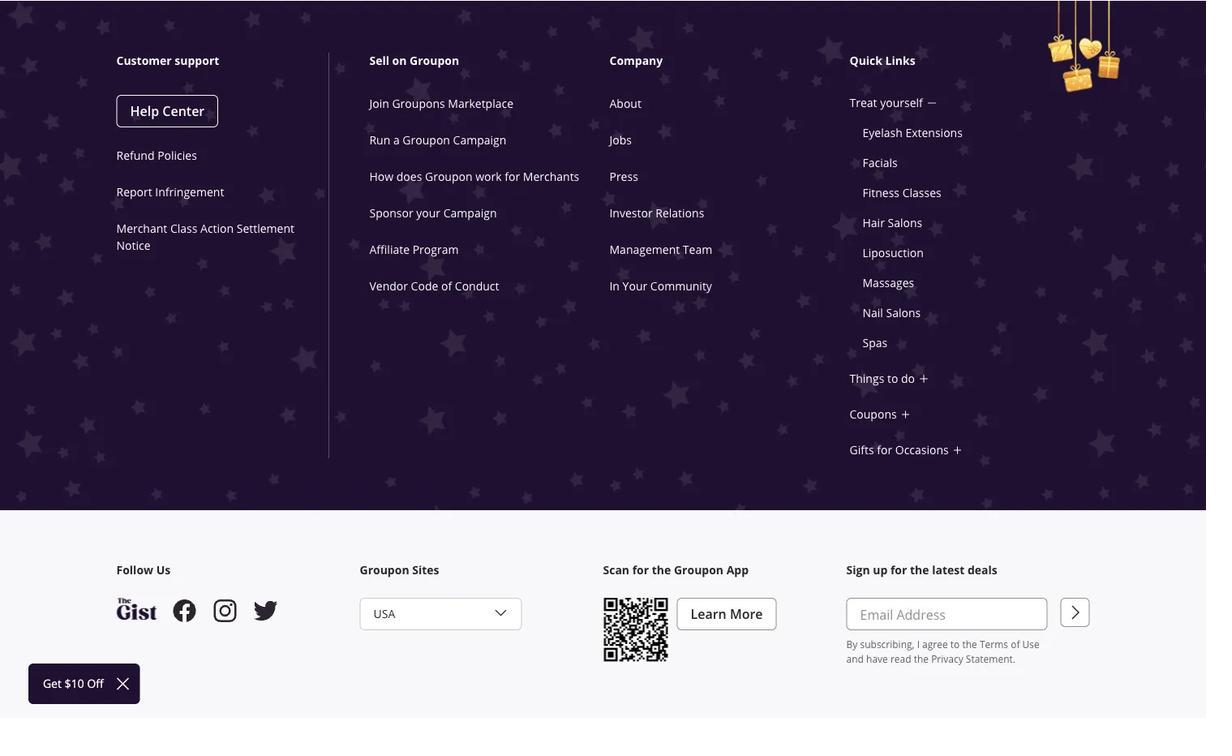 Task type: describe. For each thing, give the bounding box(es) containing it.
your
[[417, 205, 441, 220]]

press
[[610, 169, 639, 184]]

0 vertical spatial campaign
[[453, 132, 507, 147]]

management team link
[[610, 242, 713, 257]]

sponsor
[[370, 205, 414, 220]]

up
[[873, 562, 888, 578]]

the gist image
[[116, 598, 157, 621]]

work
[[476, 169, 502, 184]]

affiliate
[[370, 242, 410, 257]]

eyelash extensions
[[863, 125, 963, 140]]

for right the 'work'
[[505, 169, 520, 184]]

deals
[[968, 562, 998, 578]]

follow us heading
[[116, 562, 360, 579]]

sign up for the latest deals heading
[[847, 562, 1090, 579]]

0 horizontal spatial to
[[888, 371, 899, 386]]

occasions
[[896, 443, 949, 458]]

liposuction
[[863, 245, 924, 260]]

merchant class action settlement notice
[[116, 221, 295, 253]]

refund policies
[[116, 148, 197, 163]]

investor relations link
[[610, 205, 705, 220]]

code
[[411, 278, 439, 293]]

settlement
[[237, 221, 295, 236]]

sponsor your campaign
[[370, 205, 497, 220]]

learn
[[691, 605, 727, 623]]

customer support
[[116, 53, 219, 69]]

group containing by subscribing, i agree to the
[[847, 598, 1048, 666]]

nail
[[863, 305, 884, 320]]

how does groupon work for merchants link
[[370, 169, 580, 184]]

affiliate program link
[[370, 242, 459, 257]]

fitness classes
[[863, 185, 942, 200]]

community
[[651, 278, 712, 293]]

yourself
[[881, 95, 923, 110]]

coupons
[[850, 407, 897, 422]]

about
[[610, 96, 642, 111]]

things
[[850, 371, 885, 386]]

join groupons marketplace link
[[370, 96, 514, 111]]

management
[[610, 242, 680, 257]]

program
[[413, 242, 459, 257]]

run a groupon campaign
[[370, 132, 507, 147]]

sell on groupon
[[370, 53, 460, 69]]

us
[[156, 562, 171, 578]]

of inside by subscribing, i agree to the terms of use and have read the privacy statement.
[[1011, 638, 1021, 651]]

massages
[[863, 275, 915, 290]]

spas
[[863, 335, 888, 350]]

vendor
[[370, 278, 408, 293]]

run
[[370, 132, 391, 147]]

quick links heading
[[850, 53, 1094, 69]]

salons for hair salons
[[888, 215, 923, 230]]

read
[[891, 652, 912, 665]]

nail salons link
[[863, 305, 921, 320]]

by subscribing, i agree to the terms of use and have read the privacy statement.
[[847, 638, 1040, 665]]

sites
[[412, 562, 439, 578]]

classes
[[903, 185, 942, 200]]

for right up
[[891, 562, 908, 578]]

groupons
[[392, 96, 445, 111]]

links
[[886, 53, 916, 69]]

action
[[201, 221, 234, 236]]

nail salons
[[863, 305, 921, 320]]

help center link
[[116, 95, 219, 127]]

terms of use link
[[980, 638, 1040, 651]]

your
[[623, 278, 648, 293]]

fitness classes link
[[863, 185, 942, 200]]

app
[[727, 562, 749, 578]]

0 vertical spatial of
[[441, 278, 452, 293]]

sell
[[370, 53, 390, 69]]

groupon sites
[[360, 562, 439, 578]]

gifts for occasions
[[850, 443, 949, 458]]

groupon for does
[[425, 169, 473, 184]]

sign
[[847, 562, 870, 578]]

merchant
[[116, 221, 167, 236]]

the down the i
[[914, 652, 929, 665]]

report infringement
[[116, 184, 224, 199]]

eyelash extensions link
[[863, 125, 963, 140]]

refund
[[116, 148, 155, 163]]

groupon left app
[[674, 562, 724, 578]]

facials
[[863, 155, 898, 170]]

management team
[[610, 242, 713, 257]]

help center
[[130, 102, 205, 120]]

the right scan
[[652, 562, 671, 578]]

customer
[[116, 53, 172, 69]]

gifts
[[850, 443, 875, 458]]

spas link
[[863, 335, 888, 350]]

do
[[902, 371, 915, 386]]

the left latest
[[911, 562, 930, 578]]

fitness
[[863, 185, 900, 200]]



Task type: locate. For each thing, give the bounding box(es) containing it.
on
[[392, 53, 407, 69]]

scan for the groupon app
[[603, 562, 749, 578]]

center
[[163, 102, 205, 120]]

the up the privacy statement. link
[[963, 638, 978, 651]]

Email Address field
[[847, 598, 1048, 631]]

quick
[[850, 53, 883, 69]]

statement.
[[966, 652, 1016, 665]]

by
[[847, 638, 858, 651]]

and
[[847, 652, 864, 665]]

1 vertical spatial of
[[1011, 638, 1021, 651]]

report
[[116, 184, 152, 199]]

team
[[683, 242, 713, 257]]

infringement
[[155, 184, 224, 199]]

does
[[397, 169, 422, 184]]

group
[[847, 598, 1048, 666]]

things to do
[[850, 371, 915, 386]]

have
[[867, 652, 888, 665]]

terms
[[980, 638, 1009, 651]]

0 vertical spatial to
[[888, 371, 899, 386]]

sell on groupon heading
[[370, 53, 613, 69]]

scan for the groupon app heading
[[603, 562, 847, 579]]

in your community
[[610, 278, 712, 293]]

conduct
[[455, 278, 499, 293]]

about link
[[610, 96, 642, 111]]

latest
[[933, 562, 965, 578]]

follow
[[116, 562, 153, 578]]

1 vertical spatial salons
[[887, 305, 921, 320]]

treat
[[850, 95, 878, 110]]

merchants
[[523, 169, 580, 184]]

for
[[505, 169, 520, 184], [877, 443, 893, 458], [633, 562, 649, 578], [891, 562, 908, 578]]

more
[[730, 605, 763, 623]]

treat yourself
[[850, 95, 923, 110]]

1 horizontal spatial to
[[951, 638, 960, 651]]

1 vertical spatial campaign
[[444, 205, 497, 220]]

to inside by subscribing, i agree to the terms of use and have read the privacy statement.
[[951, 638, 960, 651]]

scan
[[603, 562, 630, 578]]

company heading
[[610, 53, 853, 69]]

in your community link
[[610, 278, 712, 293]]

0 vertical spatial salons
[[888, 215, 923, 230]]

groupon left sites on the bottom of the page
[[360, 562, 410, 578]]

a
[[394, 132, 400, 147]]

jobs
[[610, 132, 632, 147]]

salons for nail salons
[[887, 305, 921, 320]]

jobs link
[[610, 132, 632, 147]]

0 horizontal spatial of
[[441, 278, 452, 293]]

campaign
[[453, 132, 507, 147], [444, 205, 497, 220]]

1 vertical spatial to
[[951, 638, 960, 651]]

extensions
[[906, 125, 963, 140]]

report infringement link
[[116, 184, 224, 199]]

use
[[1023, 638, 1040, 651]]

for right "gifts" at the bottom
[[877, 443, 893, 458]]

hair
[[863, 215, 885, 230]]

of right code
[[441, 278, 452, 293]]

support
[[175, 53, 219, 69]]

campaign down how does groupon work for merchants
[[444, 205, 497, 220]]

groupon down run a groupon campaign link
[[425, 169, 473, 184]]

merchant class action settlement notice link
[[116, 221, 295, 253]]

hair salons
[[863, 215, 923, 230]]

in
[[610, 278, 620, 293]]

to left do
[[888, 371, 899, 386]]

eyelash
[[863, 125, 903, 140]]

of left use
[[1011, 638, 1021, 651]]

the
[[652, 562, 671, 578], [911, 562, 930, 578], [963, 638, 978, 651], [914, 652, 929, 665]]

groupon sites heading
[[360, 562, 603, 579]]

facials link
[[863, 155, 898, 170]]

for right scan
[[633, 562, 649, 578]]

subscribing,
[[861, 638, 915, 651]]

press link
[[610, 169, 639, 184]]

notice
[[116, 238, 151, 253]]

groupon right a
[[403, 132, 450, 147]]

groupon for on
[[410, 53, 460, 69]]

help
[[130, 102, 159, 120]]

customer support heading
[[116, 53, 329, 69]]

refund policies link
[[116, 148, 197, 163]]

marketplace
[[448, 96, 514, 111]]

investor
[[610, 205, 653, 220]]

how
[[370, 169, 394, 184]]

campaign down marketplace
[[453, 132, 507, 147]]

affiliate program
[[370, 242, 459, 257]]

massages link
[[863, 275, 915, 290]]

join
[[370, 96, 389, 111]]

i
[[918, 638, 920, 651]]

policies
[[158, 148, 197, 163]]

1 horizontal spatial of
[[1011, 638, 1021, 651]]

to up privacy
[[951, 638, 960, 651]]

salons
[[888, 215, 923, 230], [887, 305, 921, 320]]

privacy statement. link
[[932, 652, 1016, 665]]

groupon for a
[[403, 132, 450, 147]]

liposuction link
[[863, 245, 924, 260]]

quick links
[[850, 53, 916, 69]]

groupon
[[410, 53, 460, 69], [403, 132, 450, 147], [425, 169, 473, 184], [360, 562, 410, 578], [674, 562, 724, 578]]

follow us
[[116, 562, 171, 578]]

run a groupon campaign link
[[370, 132, 507, 147]]

how does groupon work for merchants
[[370, 169, 580, 184]]

salons down fitness classes
[[888, 215, 923, 230]]

vendor code of conduct link
[[370, 278, 499, 293]]

learn more link
[[677, 598, 777, 631]]

vendor code of conduct
[[370, 278, 499, 293]]

learn more
[[691, 605, 763, 623]]

salons right nail
[[887, 305, 921, 320]]

sign up for the latest deals
[[847, 562, 998, 578]]

groupon right on
[[410, 53, 460, 69]]



Task type: vqa. For each thing, say whether or not it's contained in the screenshot.
is
no



